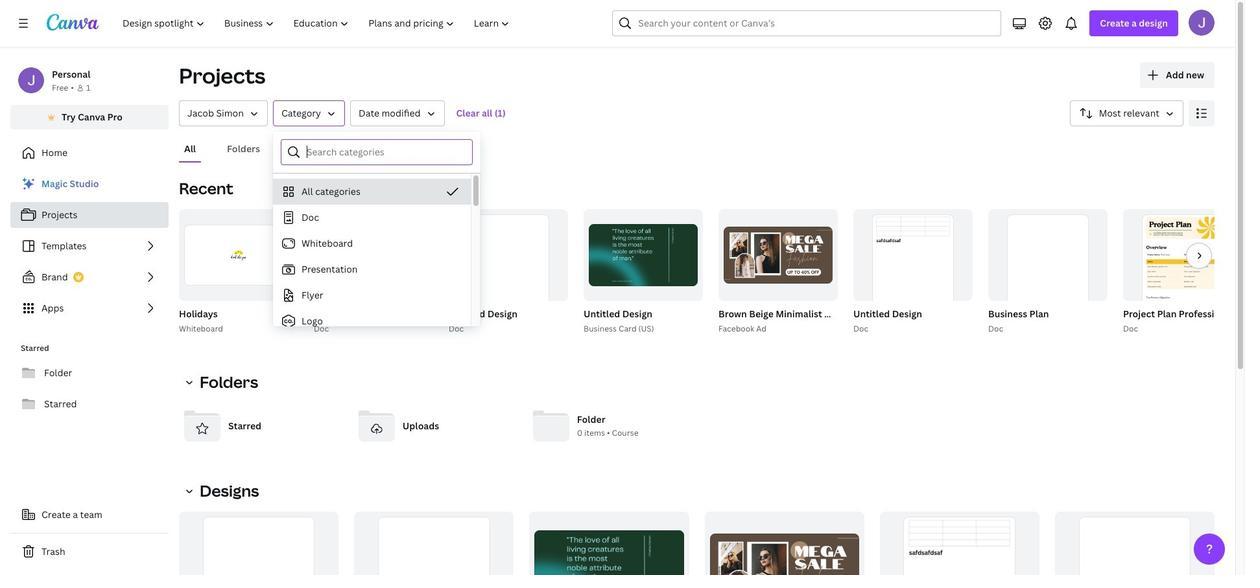 Task type: vqa. For each thing, say whether or not it's contained in the screenshot.
garlic to the top
no



Task type: locate. For each thing, give the bounding box(es) containing it.
Category button
[[273, 101, 345, 126]]

Sort by button
[[1070, 101, 1184, 126]]

3 option from the top
[[273, 231, 471, 257]]

None search field
[[612, 10, 1002, 36]]

option
[[273, 179, 471, 205], [273, 205, 471, 231], [273, 231, 471, 257], [273, 257, 471, 283], [273, 283, 471, 309], [273, 309, 471, 335]]

6 option from the top
[[273, 309, 471, 335]]

group
[[176, 209, 298, 336], [179, 209, 298, 302], [311, 209, 433, 336], [446, 209, 568, 336], [449, 209, 568, 330], [581, 209, 703, 336], [584, 209, 703, 302], [716, 209, 964, 336], [719, 209, 838, 302], [851, 209, 973, 336], [986, 209, 1108, 336], [988, 209, 1108, 330], [1121, 209, 1245, 336], [1123, 209, 1243, 330], [179, 512, 339, 576], [354, 512, 514, 576], [529, 512, 689, 576], [705, 512, 864, 576], [880, 512, 1039, 576], [1055, 512, 1215, 576]]

jacob simon image
[[1189, 10, 1215, 36]]

list
[[10, 171, 169, 322]]

Date modified button
[[350, 101, 445, 126]]

list box
[[273, 179, 471, 576]]

5 option from the top
[[273, 283, 471, 309]]

2 option from the top
[[273, 205, 471, 231]]



Task type: describe. For each thing, give the bounding box(es) containing it.
Owner button
[[179, 101, 268, 126]]

Search categories search field
[[307, 140, 464, 165]]

4 option from the top
[[273, 257, 471, 283]]

Search search field
[[638, 11, 976, 36]]

1 option from the top
[[273, 179, 471, 205]]

top level navigation element
[[114, 10, 521, 36]]



